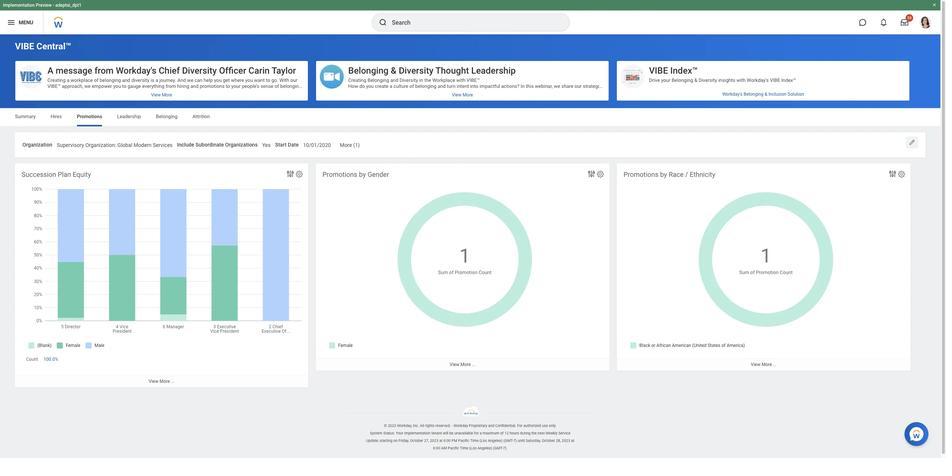 Task type: vqa. For each thing, say whether or not it's contained in the screenshot.
Global Navigation dialog at the left
no



Task type: locate. For each thing, give the bounding box(es) containing it.
play
[[468, 113, 477, 119]]

in up outcomes
[[491, 113, 495, 119]]

a inside © 2023 workday, inc. all rights reserved. - workday proprietary and confidential. for authorized use only. system status: your implementation tenant will be unavailable for a maximum of 12 hours during the next weekly service update; starting on friday, october 27, 2023 at 6:00 pm pacific time (los angeles) (gmt-7) until saturday, october 28, 2023 at 6:00 am pacific time (los angeles) (gmt-7).
[[480, 431, 482, 435]]

we right and
[[187, 77, 194, 83]]

1 1 from the left
[[460, 245, 471, 267]]

more inside promotions by gender element
[[461, 362, 471, 367]]

main content
[[0, 34, 941, 394]]

workday inside © 2023 workday, inc. all rights reserved. - workday proprietary and confidential. for authorized use only. system status: your implementation tenant will be unavailable for a maximum of 12 hours during the next weekly service update; starting on friday, october 27, 2023 at 6:00 pm pacific time (los angeles) (gmt-7) until saturday, october 28, 2023 at 6:00 am pacific time (los angeles) (gmt-7).
[[454, 424, 468, 428]]

the
[[425, 77, 432, 83], [394, 107, 400, 113], [544, 113, 551, 119], [532, 431, 537, 435]]

designed
[[857, 137, 877, 143]]

1 horizontal spatial (los
[[480, 439, 487, 443]]

implementation down inc.
[[405, 431, 431, 435]]

2 october from the left
[[542, 439, 556, 443]]

tab list containing summary
[[7, 108, 934, 126]]

2 configure and view chart data image from the left
[[889, 169, 898, 178]]

implementation preview -   adeptai_dpt1
[[3, 3, 81, 8]]

footer
[[0, 406, 941, 452]]

0 horizontal spatial at
[[365, 137, 369, 143]]

sense
[[261, 83, 274, 89]]

configure and view chart data image
[[588, 169, 597, 178], [889, 169, 898, 178]]

6:00 left am
[[433, 446, 441, 450]]

1 webinar from the top
[[363, 95, 381, 101]]

notifications large image
[[881, 19, 888, 26]]

create down action
[[373, 149, 387, 155]]

1 horizontal spatial learn
[[534, 143, 546, 149]]

0 horizontal spatial promotions
[[77, 114, 102, 119]]

carin
[[249, 65, 270, 76]]

... inside succession plan equity element
[[171, 379, 175, 384]]

2 1 from the left
[[761, 245, 772, 267]]

view inside promotions by gender element
[[450, 362, 460, 367]]

1 horizontal spatial 2023
[[430, 439, 439, 443]]

promotion for promotions by gender
[[455, 270, 478, 275]]

0 horizontal spatial can
[[67, 89, 75, 95]]

... inside promotions by gender element
[[472, 362, 476, 367]]

webinar
[[552, 113, 569, 119]]

0 vertical spatial watch
[[349, 95, 362, 101]]

0 vertical spatial on
[[387, 107, 392, 113]]

for inside uniting at workday for social justice we're taking action to examine our practices and accelerate progress in our company. learn how we're working together to create systemic change both within workday and externally. read blog
[[390, 137, 396, 143]]

0 vertical spatial pacific
[[459, 439, 470, 443]]

learn
[[349, 113, 361, 119], [534, 143, 546, 149]]

october left 27,
[[410, 439, 424, 443]]

depth
[[751, 137, 763, 143]]

2 webinar from the top
[[363, 125, 381, 131]]

create up the inclusion,
[[375, 83, 389, 89]]

0 vertical spatial implementation
[[3, 3, 35, 8]]

watch down leaders
[[349, 125, 362, 131]]

can inside 'creating belonging and diversity in the workplace with vibe™ how do you create a culture of belonging and turn intent into impactful actions? in this webinar, we share our strategies for valuing inclusion, belonging, and equity for all and show how our solutions can help you enable change. watch webinar'
[[516, 89, 524, 95]]

1 button inside 'promotions by race / ethnicity' element
[[761, 243, 773, 269]]

watch
[[349, 95, 362, 101], [349, 125, 362, 131]]

10/01/2020 text field
[[303, 138, 331, 151]]

for left social
[[390, 137, 396, 143]]

workday right the webinar
[[581, 113, 599, 119]]

1 button inside promotions by gender element
[[460, 243, 472, 269]]

view more ... link for succession plan equity
[[15, 375, 309, 387]]

1 vertical spatial watch
[[349, 125, 362, 131]]

performance
[[688, 89, 716, 95]]

1 horizontal spatial view more ... link
[[316, 358, 610, 371]]

creating belonging and diversity in the workplace with vibe™ how do you create a culture of belonging and turn intent into impactful actions? in this webinar, we share our strategies for valuing inclusion, belonging, and equity for all and show how our solutions can help you enable change. watch webinar
[[349, 77, 605, 101]]

close environment banner image
[[933, 3, 938, 7]]

1 inside 'promotions by race / ethnicity' element
[[761, 245, 772, 267]]

for left more
[[726, 137, 732, 143]]

configure and view chart data image left configure promotions by race / ethnicity image
[[889, 169, 898, 178]]

1 horizontal spatial workday's
[[723, 92, 743, 97]]

- inside menu banner
[[53, 3, 54, 8]]

go.
[[272, 77, 278, 83]]

from up empower
[[95, 65, 114, 76]]

2 horizontal spatial view more ... link
[[617, 358, 911, 371]]

on up the companies,
[[387, 107, 392, 113]]

and left equity at left top
[[417, 89, 426, 95]]

organization element
[[57, 137, 173, 151]]

0 vertical spatial (los
[[480, 439, 487, 443]]

learn right company.
[[534, 143, 546, 149]]

2 horizontal spatial ...
[[774, 362, 777, 367]]

1 creating from the left
[[47, 77, 66, 83]]

belonging & diversity thought leadership
[[349, 65, 516, 76]]

(los down maximum
[[480, 439, 487, 443]]

attrition
[[193, 114, 210, 119]]

vibe™ up —so
[[47, 83, 61, 89]]

officer
[[219, 65, 246, 76]]

and up within
[[445, 143, 453, 149]]

view more ... inside promotions by gender element
[[450, 362, 476, 367]]

2 by from the left
[[661, 170, 668, 178]]

1 horizontal spatial promotion
[[757, 270, 779, 275]]

hires
[[51, 114, 62, 119]]

1 horizontal spatial 1
[[761, 245, 772, 267]]

1 horizontal spatial how
[[477, 89, 486, 95]]

workday's inside workday's belonging & inclusion solution link
[[723, 92, 743, 97]]

0 horizontal spatial 1 sum of promotion count
[[438, 245, 492, 275]]

pacific down "pm"
[[448, 446, 460, 450]]

1 vertical spatial diversity
[[709, 143, 727, 149]]

belonging
[[100, 77, 121, 83], [281, 83, 302, 89], [416, 83, 437, 89]]

1 horizontal spatial help
[[525, 89, 535, 95]]

1 by from the left
[[359, 170, 366, 178]]

1 horizontal spatial diversity
[[709, 143, 727, 149]]

0 horizontal spatial analytics
[[725, 131, 744, 137]]

0 horizontal spatial we
[[84, 83, 91, 89]]

2 promotion from the left
[[757, 270, 779, 275]]

chief
[[159, 65, 180, 76]]

1 vertical spatial webinar
[[363, 125, 381, 131]]

1 promotion from the left
[[455, 270, 478, 275]]

to down taking
[[368, 149, 372, 155]]

do
[[360, 83, 365, 89]]

1 horizontal spatial creating
[[349, 77, 367, 83]]

from
[[95, 65, 114, 76], [166, 83, 176, 89]]

creating inside 'creating belonging and diversity in the workplace with vibe™ how do you create a culture of belonging and turn intent into impactful actions? in this webinar, we share our strategies for valuing inclusion, belonging, and equity for all and show how our solutions can help you enable change. watch webinar'
[[349, 77, 367, 83]]

assess
[[412, 119, 427, 125]]

view more ... inside succession plan equity element
[[149, 379, 175, 384]]

&
[[391, 65, 397, 76], [695, 77, 698, 83], [760, 89, 763, 95], [765, 92, 768, 97]]

view inside 'promotions by race / ethnicity' element
[[752, 362, 761, 367]]

workday's belonging & inclusion solution link
[[617, 89, 910, 100]]

index™
[[671, 65, 698, 76], [782, 77, 797, 83]]

until
[[518, 439, 525, 443]]

2 horizontal spatial view
[[752, 362, 761, 367]]

2 horizontal spatial workday's
[[748, 77, 769, 83]]

more inside 'promotions by race / ethnicity' element
[[762, 362, 773, 367]]

more inside succession plan equity element
[[160, 379, 170, 384]]

sum inside promotions by gender element
[[438, 270, 448, 275]]

1 horizontal spatial view more ...
[[450, 362, 476, 367]]

1 sum of promotion count inside promotions by gender element
[[438, 245, 492, 275]]

change. down join
[[532, 119, 549, 125]]

1 horizontal spatial from
[[166, 83, 176, 89]]

1 horizontal spatial 1 sum of promotion count
[[740, 245, 793, 275]]

promotions by gender
[[323, 170, 389, 178]]

and down more
[[728, 143, 736, 149]]

friday,
[[399, 439, 409, 443]]

was
[[822, 137, 830, 143]]

gaps
[[674, 143, 685, 149]]

a
[[67, 77, 70, 83], [156, 77, 158, 83], [390, 83, 393, 89], [478, 113, 480, 119], [480, 431, 482, 435]]

learn inside uniting at workday for social justice we're taking action to examine our practices and accelerate progress in our company. learn how we're working together to create systemic change both within workday and externally. read blog
[[534, 143, 546, 149]]

belonging up relative
[[672, 77, 694, 83]]

workday up action
[[370, 137, 389, 143]]

from inside creating a workplace of belonging and diversity is a journey. and we can help you get where you want to go. with our vibe™ approach, we empower you to gauge everything from hiring and promotions to your people's sense of belonging —so you can see where you stand and then take action.
[[166, 83, 176, 89]]

1 inside promotions by gender element
[[460, 245, 471, 267]]

0 horizontal spatial diversity
[[132, 77, 150, 83]]

1 configure and view chart data image from the left
[[588, 169, 597, 178]]

sum inside 'promotions by race / ethnicity' element
[[740, 270, 750, 275]]

workday.
[[797, 137, 816, 143]]

justify image
[[7, 18, 16, 27]]

0 vertical spatial leadership
[[472, 65, 516, 76]]

1 horizontal spatial your
[[429, 119, 438, 125]]

2 horizontal spatial at
[[572, 439, 575, 443]]

your down organizations
[[429, 119, 438, 125]]

More (1) text field
[[340, 138, 360, 151]]

update;
[[366, 439, 379, 443]]

leadership
[[472, 65, 516, 76], [117, 114, 141, 119]]

on inside © 2023 workday, inc. all rights reserved. - workday proprietary and confidential. for authorized use only. system status: your implementation tenant will be unavailable for a maximum of 12 hours during the next weekly service update; starting on friday, october 27, 2023 at 6:00 pm pacific time (los angeles) (gmt-7) until saturday, october 28, 2023 at 6:00 am pacific time (los angeles) (gmt-7).
[[394, 439, 398, 443]]

0 horizontal spatial october
[[410, 439, 424, 443]]

organizations
[[225, 142, 258, 148]]

belonging inside 'creating belonging and diversity in the workplace with vibe™ how do you create a culture of belonging and turn intent into impactful actions? in this webinar, we share our strategies for valuing inclusion, belonging, and equity for all and show how our solutions can help you enable change. watch webinar'
[[368, 77, 389, 83]]

and down intent
[[455, 89, 463, 95]]

1 vertical spatial implementation
[[405, 431, 431, 435]]

vibe
[[15, 41, 34, 52], [650, 65, 669, 76], [771, 77, 781, 83], [659, 131, 669, 137]]

view inside succession plan equity element
[[149, 379, 159, 384]]

time
[[695, 137, 705, 143]]

0 horizontal spatial 1 button
[[460, 243, 472, 269]]

0 horizontal spatial how
[[362, 113, 371, 119]]

configure promotions by race / ethnicity image
[[898, 170, 907, 178]]

0 vertical spatial change.
[[560, 89, 577, 95]]

workday down accelerate
[[451, 149, 470, 155]]

discover
[[375, 119, 393, 125]]

(los
[[480, 439, 487, 443], [470, 446, 477, 450]]

for inside the vibe index leverages workday analytics to easily integrate external datasets, such as employee sentiment survey data, to conduct real-time analyses for more in-depth insights—all in workday. it was specifically designed to address issues and gaps in existing diversity and inclusion indices and analytics tools, uniquely delivering:
[[726, 137, 732, 143]]

- right preview
[[53, 3, 54, 8]]

we're
[[349, 143, 360, 149]]

1 horizontal spatial belonging
[[281, 83, 302, 89]]

this
[[526, 83, 534, 89]]

gender
[[368, 170, 389, 178]]

in inside coming together on the path to equality learn how companies, leaders, and organizations each play a role in building equality. join the webinar with workday leaders and discover ways to assess your intentions against outcomes and drive real change. watch webinar
[[491, 113, 495, 119]]

you up people's
[[245, 77, 253, 83]]

on left 'friday,' at bottom left
[[394, 439, 398, 443]]

configure succession plan equity image
[[295, 170, 304, 178]]

promotions by gender element
[[316, 163, 610, 371]]

0 vertical spatial workday's
[[116, 65, 157, 76]]

analytics down external
[[784, 143, 803, 149]]

1 horizontal spatial count
[[479, 270, 492, 275]]

edit image
[[909, 139, 917, 146]]

and right the 'hiring'
[[191, 83, 199, 89]]

0 horizontal spatial on
[[387, 107, 392, 113]]

unavailable
[[455, 431, 474, 435]]

view more ... link for promotions by gender
[[316, 358, 610, 371]]

watch down the valuing
[[349, 95, 362, 101]]

your right "drive"
[[662, 77, 671, 83]]

0 horizontal spatial view more ... link
[[15, 375, 309, 387]]

uniquely
[[817, 143, 835, 149]]

workday inside the vibe index leverages workday analytics to easily integrate external datasets, such as employee sentiment survey data, to conduct real-time analyses for more in-depth insights—all in workday. it was specifically designed to address issues and gaps in existing diversity and inclusion indices and analytics tools, uniquely delivering:
[[705, 131, 724, 137]]

change
[[409, 149, 425, 155]]

october down 'weekly' in the bottom of the page
[[542, 439, 556, 443]]

the left next
[[532, 431, 537, 435]]

can up promotions
[[195, 77, 203, 83]]

2023 right ©
[[388, 424, 397, 428]]

vibe™ up into
[[467, 77, 480, 83]]

0 horizontal spatial view
[[149, 379, 159, 384]]

1 horizontal spatial change.
[[560, 89, 577, 95]]

as
[[836, 131, 841, 137]]

message
[[56, 65, 92, 76]]

0 vertical spatial learn
[[349, 113, 361, 119]]

promotion for promotions by race / ethnicity
[[757, 270, 779, 275]]

2 watch from the top
[[349, 125, 362, 131]]

you up promotions
[[214, 77, 222, 83]]

1 sum of promotion count for promotions by gender
[[438, 245, 492, 275]]

(los down unavailable
[[470, 446, 477, 450]]

time
[[471, 439, 479, 443], [460, 446, 469, 450]]

global
[[118, 142, 132, 148]]

diversity
[[132, 77, 150, 83], [709, 143, 727, 149]]

view more ...
[[450, 362, 476, 367], [752, 362, 777, 367], [149, 379, 175, 384]]

in down belonging & diversity thought leadership
[[420, 77, 424, 83]]

0 horizontal spatial creating
[[47, 77, 66, 83]]

creating down 'a'
[[47, 77, 66, 83]]

issues
[[650, 143, 664, 149]]

our
[[291, 77, 298, 83], [575, 83, 582, 89], [487, 89, 494, 95], [416, 143, 423, 149], [503, 143, 510, 149]]

0 vertical spatial webinar
[[363, 95, 381, 101]]

system
[[370, 431, 383, 435]]

for down proprietary
[[474, 431, 479, 435]]

(gmt- down maximum
[[494, 446, 503, 450]]

creating inside creating a workplace of belonging and diversity is a journey. and we can help you get where you want to go. with our vibe™ approach, we empower you to gauge everything from hiring and promotions to your people's sense of belonging —so you can see where you stand and then take action.
[[47, 77, 66, 83]]

1 horizontal spatial by
[[661, 170, 668, 178]]

configure and view chart data image inside promotions by gender element
[[588, 169, 597, 178]]

1
[[460, 245, 471, 267], [761, 245, 772, 267]]

of inside 'promotions by race / ethnicity' element
[[751, 270, 755, 275]]

(gmt- down 12
[[504, 439, 514, 443]]

2 creating from the left
[[349, 77, 367, 83]]

2 horizontal spatial your
[[662, 77, 671, 83]]

we
[[187, 77, 194, 83], [84, 83, 91, 89], [554, 83, 561, 89]]

1 sum from the left
[[438, 270, 448, 275]]

can down in
[[516, 89, 524, 95]]

1 vertical spatial time
[[460, 446, 469, 450]]

2 1 button from the left
[[761, 243, 773, 269]]

1 vertical spatial analytics
[[784, 143, 803, 149]]

leadership up impactful
[[472, 65, 516, 76]]

promotions inside 'promotions by race / ethnicity' element
[[624, 170, 659, 178]]

2 vertical spatial how
[[547, 143, 556, 149]]

0 horizontal spatial your
[[231, 83, 241, 89]]

a down proprietary
[[480, 431, 482, 435]]

can
[[195, 77, 203, 83], [67, 89, 75, 95], [516, 89, 524, 95]]

webinar down the valuing
[[363, 95, 381, 101]]

promotions down issues
[[624, 170, 659, 178]]

examine
[[396, 143, 414, 149]]

1 vertical spatial (los
[[470, 446, 477, 450]]

count inside promotions by gender element
[[479, 270, 492, 275]]

change. inside 'creating belonging and diversity in the workplace with vibe™ how do you create a culture of belonging and turn intent into impactful actions? in this webinar, we share our strategies for valuing inclusion, belonging, and equity for all and show how our solutions can help you enable change. watch webinar'
[[560, 89, 577, 95]]

1 vertical spatial 6:00
[[433, 446, 441, 450]]

more for promotions by race / ethnicity
[[762, 362, 773, 367]]

join
[[534, 113, 543, 119]]

1 horizontal spatial ...
[[472, 362, 476, 367]]

enable
[[545, 89, 559, 95]]

count inside succession plan equity element
[[26, 357, 38, 362]]

help inside 'creating belonging and diversity in the workplace with vibe™ how do you create a culture of belonging and turn intent into impactful actions? in this webinar, we share our strategies for valuing inclusion, belonging, and equity for all and show how our solutions can help you enable change. watch webinar'
[[525, 89, 535, 95]]

0 vertical spatial 6:00
[[444, 439, 451, 443]]

0 horizontal spatial learn
[[349, 113, 361, 119]]

social
[[398, 137, 411, 143]]

1 button for promotions by gender
[[460, 243, 472, 269]]

supervisory
[[57, 142, 84, 148]]

in inside uniting at workday for social justice we're taking action to examine our practices and accelerate progress in our company. learn how we're working together to create systemic change both within workday and externally. read blog
[[498, 143, 502, 149]]

focus
[[723, 89, 736, 95]]

creating for creating belonging and diversity in the workplace with vibe™ how do you create a culture of belonging and turn intent into impactful actions? in this webinar, we share our strategies for valuing inclusion, belonging, and equity for all and show how our solutions can help you enable change. watch webinar
[[349, 77, 367, 83]]

analytics up more
[[725, 131, 744, 137]]

0 horizontal spatial leadership
[[117, 114, 141, 119]]

our inside creating a workplace of belonging and diversity is a journey. and we can help you get where you want to go. with our vibe™ approach, we empower you to gauge everything from hiring and promotions to your people's sense of belonging —so you can see where you stand and then take action.
[[291, 77, 298, 83]]

vibe™ inside creating a workplace of belonging and diversity is a journey. and we can help you get where you want to go. with our vibe™ approach, we empower you to gauge everything from hiring and promotions to your people's sense of belonging —so you can see where you stand and then take action.
[[47, 83, 61, 89]]

relative
[[670, 89, 687, 95]]

more for promotions by gender
[[461, 362, 471, 367]]

0 horizontal spatial from
[[95, 65, 114, 76]]

our right with
[[291, 77, 298, 83]]

in inside 'creating belonging and diversity in the workplace with vibe™ how do you create a culture of belonging and turn intent into impactful actions? in this webinar, we share our strategies for valuing inclusion, belonging, and equity for all and show how our solutions can help you enable change. watch webinar'
[[420, 77, 424, 83]]

in
[[420, 77, 424, 83], [491, 113, 495, 119], [792, 137, 795, 143], [498, 143, 502, 149], [686, 143, 690, 149]]

belonging up equity at left top
[[416, 83, 437, 89]]

to
[[266, 77, 270, 83], [122, 83, 127, 89], [226, 83, 230, 89], [717, 89, 722, 95], [413, 107, 417, 113], [407, 119, 411, 125], [746, 131, 750, 137], [661, 137, 666, 143], [878, 137, 882, 143], [391, 143, 395, 149], [368, 149, 372, 155]]

pm
[[452, 439, 458, 443]]

to right data,
[[661, 137, 666, 143]]

1 sum of promotion count
[[438, 245, 492, 275], [740, 245, 793, 275]]

—so
[[47, 89, 57, 95]]

2 vertical spatial workday's
[[723, 92, 743, 97]]

creating up 'how' on the left top
[[349, 77, 367, 83]]

pacific down unavailable
[[459, 439, 470, 443]]

1 sum of promotion count inside 'promotions by race / ethnicity' element
[[740, 245, 793, 275]]

promotions for promotions by race / ethnicity
[[624, 170, 659, 178]]

configure and view chart data image for promotions by gender
[[588, 169, 597, 178]]

27,
[[425, 439, 429, 443]]

1 watch from the top
[[349, 95, 362, 101]]

a left role
[[478, 113, 480, 119]]

menu banner
[[0, 0, 941, 34]]

on
[[387, 107, 392, 113], [394, 439, 398, 443]]

from down the journey.
[[166, 83, 176, 89]]

promotions inside tab list
[[77, 114, 102, 119]]

sentiment
[[865, 131, 886, 137]]

1 horizontal spatial sum
[[740, 270, 750, 275]]

promotions down "see"
[[77, 114, 102, 119]]

promotions inside promotions by gender element
[[323, 170, 358, 178]]

workday up unavailable
[[454, 424, 468, 428]]

to down get in the left top of the page
[[226, 83, 230, 89]]

workday up analyses
[[705, 131, 724, 137]]

1 vertical spatial from
[[166, 83, 176, 89]]

see
[[76, 89, 83, 95]]

33
[[908, 16, 912, 20]]

vibe™ inside 'creating belonging and diversity in the workplace with vibe™ how do you create a culture of belonging and turn intent into impactful actions? in this webinar, we share our strategies for valuing inclusion, belonging, and equity for all and show how our solutions can help you enable change. watch webinar'
[[467, 77, 480, 83]]

1 1 sum of promotion count from the left
[[438, 245, 492, 275]]

leadership inside tab list
[[117, 114, 141, 119]]

belonging right "focus"
[[737, 89, 759, 95]]

2023 right 28,
[[562, 439, 571, 443]]

0 horizontal spatial configure and view chart data image
[[588, 169, 597, 178]]

1 vertical spatial pacific
[[448, 446, 460, 450]]

can for how
[[516, 89, 524, 95]]

2 horizontal spatial 2023
[[562, 439, 571, 443]]

with inside coming together on the path to equality learn how companies, leaders, and organizations each play a role in building equality. join the webinar with workday leaders and discover ways to assess your intentions against outcomes and drive real change. watch webinar
[[570, 113, 580, 119]]

0 vertical spatial how
[[477, 89, 486, 95]]

1 vertical spatial -
[[452, 424, 453, 428]]

address
[[883, 137, 901, 143]]

diversity inside the vibe index leverages workday analytics to easily integrate external datasets, such as employee sentiment survey data, to conduct real-time analyses for more in-depth insights—all in workday. it was specifically designed to address issues and gaps in existing diversity and inclusion indices and analytics tools, uniquely delivering:
[[709, 143, 727, 149]]

the
[[650, 131, 658, 137]]

implementation inside menu banner
[[3, 3, 35, 8]]

view more ... inside 'promotions by race / ethnicity' element
[[752, 362, 777, 367]]

promotions for promotions
[[77, 114, 102, 119]]

how
[[349, 83, 358, 89]]

... inside 'promotions by race / ethnicity' element
[[774, 362, 777, 367]]

your inside coming together on the path to equality learn how companies, leaders, and organizations each play a role in building equality. join the webinar with workday leaders and discover ways to assess your intentions against outcomes and drive real change. watch webinar
[[429, 119, 438, 125]]

1 vertical spatial on
[[394, 439, 398, 443]]

can down approach, at the top of the page
[[67, 89, 75, 95]]

belonging inside 'creating belonging and diversity in the workplace with vibe™ how do you create a culture of belonging and turn intent into impactful actions? in this webinar, we share our strategies for valuing inclusion, belonging, and equity for all and show how our solutions can help you enable change. watch webinar'
[[416, 83, 437, 89]]

0 horizontal spatial help
[[204, 77, 213, 83]]

into
[[471, 83, 479, 89]]

workday's down insights
[[723, 92, 743, 97]]

count inside 'promotions by race / ethnicity' element
[[781, 270, 793, 275]]

sum for promotions by gender
[[438, 270, 448, 275]]

by for race
[[661, 170, 668, 178]]

a right is
[[156, 77, 158, 83]]

0 horizontal spatial -
[[53, 3, 54, 8]]

1 horizontal spatial -
[[452, 424, 453, 428]]

where right "see"
[[85, 89, 98, 95]]

workplace
[[71, 77, 93, 83]]

authorized
[[524, 424, 542, 428]]

implementation up menu dropdown button
[[3, 3, 35, 8]]

2 horizontal spatial belonging
[[416, 83, 437, 89]]

to down sentiment
[[878, 137, 882, 143]]

2 1 sum of promotion count from the left
[[740, 245, 793, 275]]

vibe central™
[[15, 41, 71, 52]]

2 horizontal spatial count
[[781, 270, 793, 275]]

indices
[[758, 143, 774, 149]]

webinar down discover
[[363, 125, 381, 131]]

we up enable
[[554, 83, 561, 89]]

1 button for promotions by race / ethnicity
[[761, 243, 773, 269]]

create inside 'creating belonging and diversity in the workplace with vibe™ how do you create a culture of belonging and turn intent into impactful actions? in this webinar, we share our strategies for valuing inclusion, belonging, and equity for all and show how our solutions can help you enable change. watch webinar'
[[375, 83, 389, 89]]

by for gender
[[359, 170, 366, 178]]

0 vertical spatial where
[[231, 77, 244, 83]]

our down justice
[[416, 143, 423, 149]]

0 horizontal spatial (los
[[470, 446, 477, 450]]

2 horizontal spatial view more ...
[[752, 362, 777, 367]]

2 sum from the left
[[740, 270, 750, 275]]

leadership down then
[[117, 114, 141, 119]]

diversity down analyses
[[709, 143, 727, 149]]

blog
[[361, 155, 370, 161]]

you
[[214, 77, 222, 83], [245, 77, 253, 83], [113, 83, 121, 89], [366, 83, 374, 89], [58, 89, 65, 95], [99, 89, 107, 95], [536, 89, 543, 95]]

delivering:
[[837, 143, 859, 149]]

- up be
[[452, 424, 453, 428]]

count for promotions by gender
[[479, 270, 492, 275]]

vibe inside the vibe index leverages workday analytics to easily integrate external datasets, such as employee sentiment survey data, to conduct real-time analyses for more in-depth insights—all in workday. it was specifically designed to address issues and gaps in existing diversity and inclusion indices and analytics tools, uniquely delivering:
[[659, 131, 669, 137]]

2 horizontal spatial we
[[554, 83, 561, 89]]

your inside creating a workplace of belonging and diversity is a journey. and we can help you get where you want to go. with our vibe™ approach, we empower you to gauge everything from hiring and promotions to your people's sense of belonging —so you can see where you stand and then take action.
[[231, 83, 241, 89]]

1 1 button from the left
[[460, 243, 472, 269]]

by left the 'gender'
[[359, 170, 366, 178]]

tab list
[[7, 108, 934, 126]]

2 horizontal spatial promotions
[[624, 170, 659, 178]]

6:00 left "pm"
[[444, 439, 451, 443]]

1 horizontal spatial can
[[195, 77, 203, 83]]

our left company.
[[503, 143, 510, 149]]

view
[[450, 362, 460, 367], [752, 362, 761, 367], [149, 379, 159, 384]]

belonging up the inclusion,
[[368, 77, 389, 83]]

0 horizontal spatial workday's
[[116, 65, 157, 76]]

1 horizontal spatial october
[[542, 439, 556, 443]]

we inside 'creating belonging and diversity in the workplace with vibe™ how do you create a culture of belonging and turn intent into impactful actions? in this webinar, we share our strategies for valuing inclusion, belonging, and equity for all and show how our solutions can help you enable change. watch webinar'
[[554, 83, 561, 89]]

0 horizontal spatial 1
[[460, 245, 471, 267]]

promotions
[[77, 114, 102, 119], [323, 170, 358, 178], [624, 170, 659, 178]]

1 horizontal spatial index™
[[782, 77, 797, 83]]

how inside coming together on the path to equality learn how companies, leaders, and organizations each play a role in building equality. join the webinar with workday leaders and discover ways to assess your intentions against outcomes and drive real change. watch webinar
[[362, 113, 371, 119]]



Task type: describe. For each thing, give the bounding box(es) containing it.
inclusion
[[769, 92, 787, 97]]

creating for creating a workplace of belonging and diversity is a journey. and we can help you get where you want to go. with our vibe™ approach, we empower you to gauge everything from hiring and promotions to your people's sense of belonging —so you can see where you stand and then take action.
[[47, 77, 66, 83]]

tenant
[[432, 431, 442, 435]]

you down empower
[[99, 89, 107, 95]]

yes
[[262, 142, 271, 148]]

you down webinar,
[[536, 89, 543, 95]]

intentions
[[439, 119, 461, 125]]

external
[[785, 131, 802, 137]]

succession plan equity element
[[15, 163, 309, 387]]

hours
[[510, 431, 520, 435]]

0 horizontal spatial belonging
[[100, 77, 121, 83]]

can for journey.
[[67, 89, 75, 95]]

create inside uniting at workday for social justice we're taking action to examine our practices and accelerate progress in our company. learn how we're working together to create systemic change both within workday and externally. read blog
[[373, 149, 387, 155]]

webinar inside coming together on the path to equality learn how companies, leaders, and organizations each play a role in building equality. join the webinar with workday leaders and discover ways to assess your intentions against outcomes and drive real change. watch webinar
[[363, 125, 381, 131]]

tools,
[[804, 143, 816, 149]]

solution
[[788, 92, 805, 97]]

in down real- at the right top of the page
[[686, 143, 690, 149]]

for
[[518, 424, 523, 428]]

and left then
[[121, 89, 129, 95]]

of inside 'creating belonging and diversity in the workplace with vibe™ how do you create a culture of belonging and turn intent into impactful actions? in this webinar, we share our strategies for valuing inclusion, belonging, and equity for all and show how our solutions can help you enable change. watch webinar'
[[410, 83, 414, 89]]

during
[[520, 431, 531, 435]]

vibe down menu
[[15, 41, 34, 52]]

Supervisory Organization: Global Modern Services text field
[[57, 138, 173, 151]]

2 horizontal spatial with
[[737, 77, 746, 83]]

change. inside coming together on the path to equality learn how companies, leaders, and organizations each play a role in building equality. join the webinar with workday leaders and discover ways to assess your intentions against outcomes and drive real change. watch webinar
[[532, 119, 549, 125]]

webinar inside 'creating belonging and diversity in the workplace with vibe™ how do you create a culture of belonging and turn intent into impactful actions? in this webinar, we share our strategies for valuing inclusion, belonging, and equity for all and show how our solutions can help you enable change. watch webinar'
[[363, 95, 381, 101]]

impactful
[[480, 83, 500, 89]]

help inside creating a workplace of belonging and diversity is a journey. and we can help you get where you want to go. with our vibe™ approach, we empower you to gauge everything from hiring and promotions to your people's sense of belonging —so you can see where you stand and then take action.
[[204, 77, 213, 83]]

belonging,
[[394, 89, 416, 95]]

stand
[[108, 89, 120, 95]]

all
[[448, 89, 453, 95]]

belonging up "do"
[[349, 65, 389, 76]]

a inside coming together on the path to equality learn how companies, leaders, and organizations each play a role in building equality. join the webinar with workday leaders and discover ways to assess your intentions against outcomes and drive real change. watch webinar
[[478, 113, 480, 119]]

and up gauge
[[122, 77, 130, 83]]

hiring
[[177, 83, 189, 89]]

tab list inside main content
[[7, 108, 934, 126]]

1 horizontal spatial at
[[440, 439, 443, 443]]

approach,
[[62, 83, 83, 89]]

diversity inside creating a workplace of belonging and diversity is a journey. and we can help you get where you want to go. with our vibe™ approach, we empower you to gauge everything from hiring and promotions to your people's sense of belonging —so you can see where you stand and then take action.
[[132, 77, 150, 83]]

practices
[[424, 143, 444, 149]]

1 for promotions by race / ethnicity
[[761, 245, 772, 267]]

0 vertical spatial (gmt-
[[504, 439, 514, 443]]

Search Workday  search field
[[392, 14, 555, 31]]

vibe up "drive"
[[650, 65, 669, 76]]

diversity inside 'creating belonging and diversity in the workplace with vibe™ how do you create a culture of belonging and turn intent into impactful actions? in this webinar, we share our strategies for valuing inclusion, belonging, and equity for all and show how our solutions can help you enable change. watch webinar'
[[400, 77, 418, 83]]

we're
[[557, 143, 569, 149]]

use
[[542, 424, 548, 428]]

/
[[686, 170, 689, 178]]

and right leaders
[[366, 119, 374, 125]]

1 horizontal spatial time
[[471, 439, 479, 443]]

existing
[[691, 143, 708, 149]]

will
[[443, 431, 449, 435]]

with inside 'creating belonging and diversity in the workplace with vibe™ how do you create a culture of belonging and turn intent into impactful actions? in this webinar, we share our strategies for valuing inclusion, belonging, and equity for all and show how our solutions can help you enable change. watch webinar'
[[457, 77, 466, 83]]

weekly
[[546, 431, 558, 435]]

promotions
[[200, 83, 225, 89]]

survey
[[887, 131, 901, 137]]

get
[[223, 77, 230, 83]]

leaders,
[[398, 113, 415, 119]]

promotions by race / ethnicity element
[[617, 163, 911, 371]]

organization
[[22, 142, 52, 148]]

want
[[254, 77, 265, 83]]

datasets,
[[803, 131, 823, 137]]

1 vertical spatial angeles)
[[478, 446, 493, 450]]

start date element
[[303, 137, 331, 151]]

0 vertical spatial analytics
[[725, 131, 744, 137]]

how inside uniting at workday for social justice we're taking action to examine our practices and accelerate progress in our company. learn how we're working together to create systemic change both within workday and externally. read blog
[[547, 143, 556, 149]]

sum for promotions by race / ethnicity
[[740, 270, 750, 275]]

menu button
[[0, 10, 43, 34]]

equality
[[418, 107, 435, 113]]

organization:
[[85, 142, 116, 148]]

coming
[[349, 107, 365, 113]]

to up in-
[[746, 131, 750, 137]]

the inside 'creating belonging and diversity in the workplace with vibe™ how do you create a culture of belonging and turn intent into impactful actions? in this webinar, we share our strategies for valuing inclusion, belonging, and equity for all and show how our solutions can help you enable change. watch webinar'
[[425, 77, 432, 83]]

0 horizontal spatial time
[[460, 446, 469, 450]]

each
[[456, 113, 467, 119]]

view for promotions by race / ethnicity
[[752, 362, 761, 367]]

to left gauge
[[122, 83, 127, 89]]

1 sum of promotion count for promotions by race / ethnicity
[[740, 245, 793, 275]]

7)
[[514, 439, 517, 443]]

1 horizontal spatial leadership
[[472, 65, 516, 76]]

main content containing 1
[[0, 34, 941, 394]]

you up stand
[[113, 83, 121, 89]]

all
[[420, 424, 425, 428]]

belonging inside tab list
[[156, 114, 178, 119]]

everything
[[142, 83, 165, 89]]

to up sense
[[266, 77, 270, 83]]

more
[[733, 137, 745, 143]]

1 horizontal spatial 6:00
[[444, 439, 451, 443]]

proprietary
[[469, 424, 488, 428]]

and down workplace
[[438, 83, 446, 89]]

of inside promotions by gender element
[[450, 270, 454, 275]]

starting
[[380, 439, 393, 443]]

easily
[[751, 131, 763, 137]]

Yes text field
[[262, 138, 271, 151]]

our right share at the top right of page
[[575, 83, 582, 89]]

succession plan equity
[[22, 170, 91, 178]]

implementation inside © 2023 workday, inc. all rights reserved. - workday proprietary and confidential. for authorized use only. system status: your implementation tenant will be unavailable for a maximum of 12 hours during the next weekly service update; starting on friday, october 27, 2023 at 6:00 pm pacific time (los angeles) (gmt-7) until saturday, october 28, 2023 at 6:00 am pacific time (los angeles) (gmt-7).
[[405, 431, 431, 435]]

leverages
[[683, 131, 704, 137]]

view for promotions by gender
[[450, 362, 460, 367]]

... for promotions by gender
[[472, 362, 476, 367]]

0 vertical spatial index™
[[671, 65, 698, 76]]

in down external
[[792, 137, 795, 143]]

turn
[[447, 83, 456, 89]]

footer containing © 2023 workday, inc. all rights reserved. - workday proprietary and confidential. for authorized use only. system status: your implementation tenant will be unavailable for a maximum of 12 hours during the next weekly service update; starting on friday, october 27, 2023 at 6:00 pm pacific time (los angeles) (gmt-7) until saturday, october 28, 2023 at 6:00 am pacific time (los angeles) (gmt-7).
[[0, 406, 941, 452]]

a message from workday's chief diversity officer carin taylor
[[47, 65, 296, 76]]

view more ... for promotions by race / ethnicity
[[752, 362, 777, 367]]

equality.
[[514, 113, 532, 119]]

a up approach, at the top of the page
[[67, 77, 70, 83]]

workday's belonging & inclusion solution
[[723, 92, 805, 97]]

of inside © 2023 workday, inc. all rights reserved. - workday proprietary and confidential. for authorized use only. system status: your implementation tenant will be unavailable for a maximum of 12 hours during the next weekly service update; starting on friday, october 27, 2023 at 6:00 pm pacific time (los angeles) (gmt-7) until saturday, october 28, 2023 at 6:00 am pacific time (los angeles) (gmt-7).
[[501, 431, 504, 435]]

within
[[437, 149, 450, 155]]

on inside coming together on the path to equality learn how companies, leaders, and organizations each play a role in building equality. join the webinar with workday leaders and discover ways to assess your intentions against outcomes and drive real change. watch webinar
[[387, 107, 392, 113]]

0 horizontal spatial 2023
[[388, 424, 397, 428]]

webinar,
[[535, 83, 553, 89]]

to left "focus"
[[717, 89, 722, 95]]

0 horizontal spatial 6:00
[[433, 446, 441, 450]]

learn inside coming together on the path to equality learn how companies, leaders, and organizations each play a role in building equality. join the webinar with workday leaders and discover ways to assess your intentions against outcomes and drive real change. watch webinar
[[349, 113, 361, 119]]

promotions for promotions by gender
[[323, 170, 358, 178]]

and down insights—all
[[775, 143, 783, 149]]

vibe up inclusion
[[771, 77, 781, 83]]

1 vertical spatial workday's
[[748, 77, 769, 83]]

... for succession plan equity
[[171, 379, 175, 384]]

start
[[275, 142, 287, 148]]

data,
[[650, 137, 660, 143]]

1 horizontal spatial where
[[231, 77, 244, 83]]

the vibe index leverages workday analytics to easily integrate external datasets, such as employee sentiment survey data, to conduct real-time analyses for more in-depth insights—all in workday. it was specifically designed to address issues and gaps in existing diversity and inclusion indices and analytics tools, uniquely delivering:
[[650, 131, 901, 149]]

is
[[151, 77, 154, 83]]

the right join
[[544, 113, 551, 119]]

1 for promotions by gender
[[460, 245, 471, 267]]

1 horizontal spatial we
[[187, 77, 194, 83]]

view more ... for succession plan equity
[[149, 379, 175, 384]]

in
[[521, 83, 525, 89]]

view more ... link for promotions by race / ethnicity
[[617, 358, 911, 371]]

inbox large image
[[902, 19, 909, 26]]

systemic
[[388, 149, 408, 155]]

and down building
[[502, 119, 510, 125]]

for down 'how' on the left top
[[349, 89, 355, 95]]

with
[[280, 77, 289, 83]]

1 october from the left
[[410, 439, 424, 443]]

show
[[464, 89, 475, 95]]

- inside © 2023 workday, inc. all rights reserved. - workday proprietary and confidential. for authorized use only. system status: your implementation tenant will be unavailable for a maximum of 12 hours during the next weekly service update; starting on friday, october 27, 2023 at 6:00 pm pacific time (los angeles) (gmt-7) until saturday, october 28, 2023 at 6:00 am pacific time (los angeles) (gmt-7).
[[452, 424, 453, 428]]

a
[[47, 65, 53, 76]]

workday inside coming together on the path to equality learn how companies, leaders, and organizations each play a role in building equality. join the webinar with workday leaders and discover ways to assess your intentions against outcomes and drive real change. watch webinar
[[581, 113, 599, 119]]

how inside 'creating belonging and diversity in the workplace with vibe™ how do you create a culture of belonging and turn intent into impactful actions? in this webinar, we share our strategies for valuing inclusion, belonging, and equity for all and show how our solutions can help you enable change. watch webinar'
[[477, 89, 486, 95]]

culture
[[394, 83, 409, 89]]

workplace
[[433, 77, 456, 83]]

view for succession plan equity
[[149, 379, 159, 384]]

our down impactful
[[487, 89, 494, 95]]

profile logan mcneil image
[[920, 16, 932, 30]]

it
[[818, 137, 820, 143]]

for left all
[[441, 89, 447, 95]]

company.
[[512, 143, 532, 149]]

view more ... for promotions by gender
[[450, 362, 476, 367]]

race
[[669, 170, 684, 178]]

0 vertical spatial angeles)
[[488, 439, 503, 443]]

workday,
[[397, 424, 412, 428]]

action
[[376, 143, 389, 149]]

to up systemic
[[391, 143, 395, 149]]

belonging left inclusion
[[744, 92, 764, 97]]

real-
[[686, 137, 695, 143]]

1 vertical spatial index™
[[782, 77, 797, 83]]

... for promotions by race / ethnicity
[[774, 362, 777, 367]]

include subordinate organizations
[[177, 142, 258, 148]]

rights
[[425, 424, 435, 428]]

© 2023 workday, inc. all rights reserved. - workday proprietary and confidential. for authorized use only. system status: your implementation tenant will be unavailable for a maximum of 12 hours during the next weekly service update; starting on friday, october 27, 2023 at 6:00 pm pacific time (los angeles) (gmt-7) until saturday, october 28, 2023 at 6:00 am pacific time (los angeles) (gmt-7).
[[366, 424, 575, 450]]

0 horizontal spatial (gmt-
[[494, 446, 503, 450]]

ethnicity
[[690, 170, 716, 178]]

both
[[426, 149, 436, 155]]

you right "do"
[[366, 83, 374, 89]]

configure promotions by gender image
[[597, 170, 605, 178]]

configure and view chart data image
[[286, 169, 295, 178]]

empower
[[92, 83, 112, 89]]

watch inside coming together on the path to equality learn how companies, leaders, and organizations each play a role in building equality. join the webinar with workday leaders and discover ways to assess your intentions against outcomes and drive real change. watch webinar
[[349, 125, 362, 131]]

and up assess
[[416, 113, 424, 119]]

plan
[[58, 170, 71, 178]]

maximum
[[483, 431, 500, 435]]

count for promotions by race / ethnicity
[[781, 270, 793, 275]]

watch inside 'creating belonging and diversity in the workplace with vibe™ how do you create a culture of belonging and turn intent into impactful actions? in this webinar, we share our strategies for valuing inclusion, belonging, and equity for all and show how our solutions can help you enable change. watch webinar'
[[349, 95, 362, 101]]

strategies
[[583, 83, 605, 89]]

the left path on the top of the page
[[394, 107, 400, 113]]

include subordinate organizations element
[[262, 137, 271, 151]]

path
[[402, 107, 412, 113]]

search image
[[379, 18, 388, 27]]

to right path on the top of the page
[[413, 107, 417, 113]]

and down conduct
[[665, 143, 673, 149]]

insights
[[719, 77, 736, 83]]

uniting
[[349, 137, 364, 143]]

central™
[[36, 41, 71, 52]]

to down leaders,
[[407, 119, 411, 125]]

for inside © 2023 workday, inc. all rights reserved. - workday proprietary and confidential. for authorized use only. system status: your implementation tenant will be unavailable for a maximum of 12 hours during the next weekly service update; starting on friday, october 27, 2023 at 6:00 pm pacific time (los angeles) (gmt-7) until saturday, october 28, 2023 at 6:00 am pacific time (los angeles) (gmt-7).
[[474, 431, 479, 435]]

a inside 'creating belonging and diversity in the workplace with vibe™ how do you create a culture of belonging and turn intent into impactful actions? in this webinar, we share our strategies for valuing inclusion, belonging, and equity for all and show how our solutions can help you enable change. watch webinar'
[[390, 83, 393, 89]]

more for succession plan equity
[[160, 379, 170, 384]]

at inside uniting at workday for social justice we're taking action to examine our practices and accelerate progress in our company. learn how we're working together to create systemic change both within workday and externally. read blog
[[365, 137, 369, 143]]

the inside © 2023 workday, inc. all rights reserved. - workday proprietary and confidential. for authorized use only. system status: your implementation tenant will be unavailable for a maximum of 12 hours during the next weekly service update; starting on friday, october 27, 2023 at 6:00 pm pacific time (los angeles) (gmt-7) until saturday, october 28, 2023 at 6:00 am pacific time (los angeles) (gmt-7).
[[532, 431, 537, 435]]

configure and view chart data image for promotions by race / ethnicity
[[889, 169, 898, 178]]

uniting at workday for social justice we're taking action to examine our practices and accelerate progress in our company. learn how we're working together to create systemic change both within workday and externally. read blog
[[349, 137, 587, 161]]

more inside text field
[[340, 142, 352, 148]]

service
[[559, 431, 571, 435]]

and inside © 2023 workday, inc. all rights reserved. - workday proprietary and confidential. for authorized use only. system status: your implementation tenant will be unavailable for a maximum of 12 hours during the next weekly service update; starting on friday, october 27, 2023 at 6:00 pm pacific time (los angeles) (gmt-7) until saturday, october 28, 2023 at 6:00 am pacific time (los angeles) (gmt-7).
[[489, 424, 495, 428]]

and down accelerate
[[471, 149, 479, 155]]

and up the culture
[[391, 77, 399, 83]]

you right —so
[[58, 89, 65, 95]]

reserved.
[[436, 424, 451, 428]]

menu
[[19, 19, 33, 25]]

0 horizontal spatial where
[[85, 89, 98, 95]]



